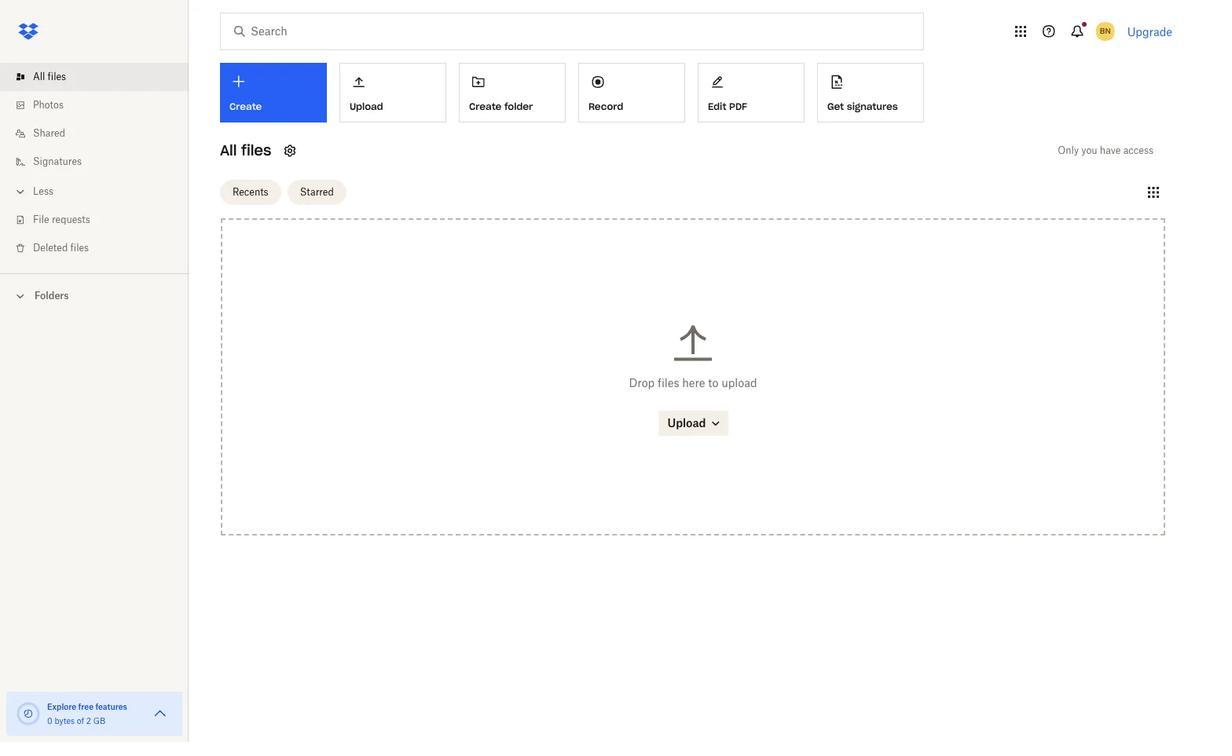 Task type: vqa. For each thing, say whether or not it's contained in the screenshot.
the left 'Upload' popup button
yes



Task type: describe. For each thing, give the bounding box(es) containing it.
folders
[[35, 290, 69, 302]]

all files inside 'link'
[[33, 71, 66, 83]]

1 horizontal spatial upload button
[[658, 411, 728, 436]]

only you have access
[[1058, 145, 1153, 156]]

access
[[1123, 145, 1153, 156]]

drop files here to upload
[[629, 376, 757, 390]]

pdf
[[729, 100, 747, 112]]

starred
[[300, 186, 334, 198]]

of
[[77, 717, 84, 726]]

explore
[[47, 702, 76, 712]]

edit pdf button
[[698, 63, 805, 123]]

recents
[[233, 186, 268, 198]]

upgrade link
[[1127, 25, 1172, 38]]

shared
[[33, 127, 65, 139]]

shared link
[[13, 119, 189, 148]]

file
[[33, 214, 49, 226]]

file requests
[[33, 214, 90, 226]]

bn button
[[1093, 19, 1118, 44]]

list containing all files
[[0, 53, 189, 273]]

photos link
[[13, 91, 189, 119]]

less image
[[13, 184, 28, 200]]

edit
[[708, 100, 726, 112]]

here
[[682, 376, 705, 390]]

deleted files link
[[13, 234, 189, 262]]

gb
[[93, 717, 105, 726]]

0 vertical spatial upload
[[350, 100, 383, 112]]

all files list item
[[0, 63, 189, 91]]

get signatures
[[827, 100, 898, 112]]

file requests link
[[13, 206, 189, 234]]

upload
[[721, 376, 757, 390]]

edit pdf
[[708, 100, 747, 112]]

create folder button
[[459, 63, 566, 123]]

files left here
[[658, 376, 679, 390]]

folder settings image
[[281, 141, 300, 160]]

signatures
[[33, 156, 82, 167]]

1 vertical spatial all files
[[220, 141, 271, 160]]

record
[[589, 100, 623, 112]]

have
[[1100, 145, 1121, 156]]



Task type: locate. For each thing, give the bounding box(es) containing it.
drop
[[629, 376, 655, 390]]

starred button
[[287, 180, 346, 205]]

record button
[[578, 63, 685, 123]]

create button
[[220, 63, 327, 123]]

0 horizontal spatial upload button
[[339, 63, 446, 123]]

0 horizontal spatial create
[[229, 101, 262, 112]]

0 vertical spatial upload button
[[339, 63, 446, 123]]

get
[[827, 100, 844, 112]]

all up photos
[[33, 71, 45, 83]]

all files up recents
[[220, 141, 271, 160]]

1 vertical spatial upload button
[[658, 411, 728, 436]]

deleted
[[33, 242, 68, 254]]

files left folder settings icon at left top
[[241, 141, 271, 160]]

bytes
[[55, 717, 75, 726]]

folder
[[504, 100, 533, 112]]

folders button
[[0, 284, 189, 307]]

features
[[95, 702, 127, 712]]

all
[[33, 71, 45, 83], [220, 141, 237, 160]]

create for create folder
[[469, 100, 502, 112]]

files
[[48, 71, 66, 83], [241, 141, 271, 160], [70, 242, 89, 254], [658, 376, 679, 390]]

files inside 'link'
[[48, 71, 66, 83]]

create folder
[[469, 100, 533, 112]]

upload
[[350, 100, 383, 112], [667, 416, 706, 430]]

only
[[1058, 145, 1079, 156]]

less
[[33, 185, 53, 197]]

files up photos
[[48, 71, 66, 83]]

recents button
[[220, 180, 281, 205]]

all files
[[33, 71, 66, 83], [220, 141, 271, 160]]

requests
[[52, 214, 90, 226]]

to
[[708, 376, 718, 390]]

1 vertical spatial upload
[[667, 416, 706, 430]]

1 horizontal spatial all
[[220, 141, 237, 160]]

0 horizontal spatial all files
[[33, 71, 66, 83]]

deleted files
[[33, 242, 89, 254]]

signatures link
[[13, 148, 189, 176]]

all up recents
[[220, 141, 237, 160]]

all files link
[[13, 63, 189, 91]]

dropbox image
[[13, 16, 44, 47]]

0
[[47, 717, 52, 726]]

create
[[469, 100, 502, 112], [229, 101, 262, 112]]

1 horizontal spatial upload
[[667, 416, 706, 430]]

explore free features 0 bytes of 2 gb
[[47, 702, 127, 726]]

2
[[86, 717, 91, 726]]

signatures
[[847, 100, 898, 112]]

1 horizontal spatial create
[[469, 100, 502, 112]]

all files up photos
[[33, 71, 66, 83]]

files right deleted
[[70, 242, 89, 254]]

Search text field
[[251, 23, 891, 40]]

create for create
[[229, 101, 262, 112]]

1 vertical spatial all
[[220, 141, 237, 160]]

list
[[0, 53, 189, 273]]

get signatures button
[[817, 63, 924, 123]]

upload button
[[339, 63, 446, 123], [658, 411, 728, 436]]

you
[[1081, 145, 1097, 156]]

bn
[[1100, 26, 1111, 36]]

0 horizontal spatial upload
[[350, 100, 383, 112]]

free
[[78, 702, 94, 712]]

quota usage element
[[16, 702, 41, 727]]

upgrade
[[1127, 25, 1172, 38]]

photos
[[33, 99, 64, 111]]

0 vertical spatial all
[[33, 71, 45, 83]]

0 horizontal spatial all
[[33, 71, 45, 83]]

0 vertical spatial all files
[[33, 71, 66, 83]]

create inside create folder button
[[469, 100, 502, 112]]

create inside the create popup button
[[229, 101, 262, 112]]

all inside 'link'
[[33, 71, 45, 83]]

1 horizontal spatial all files
[[220, 141, 271, 160]]



